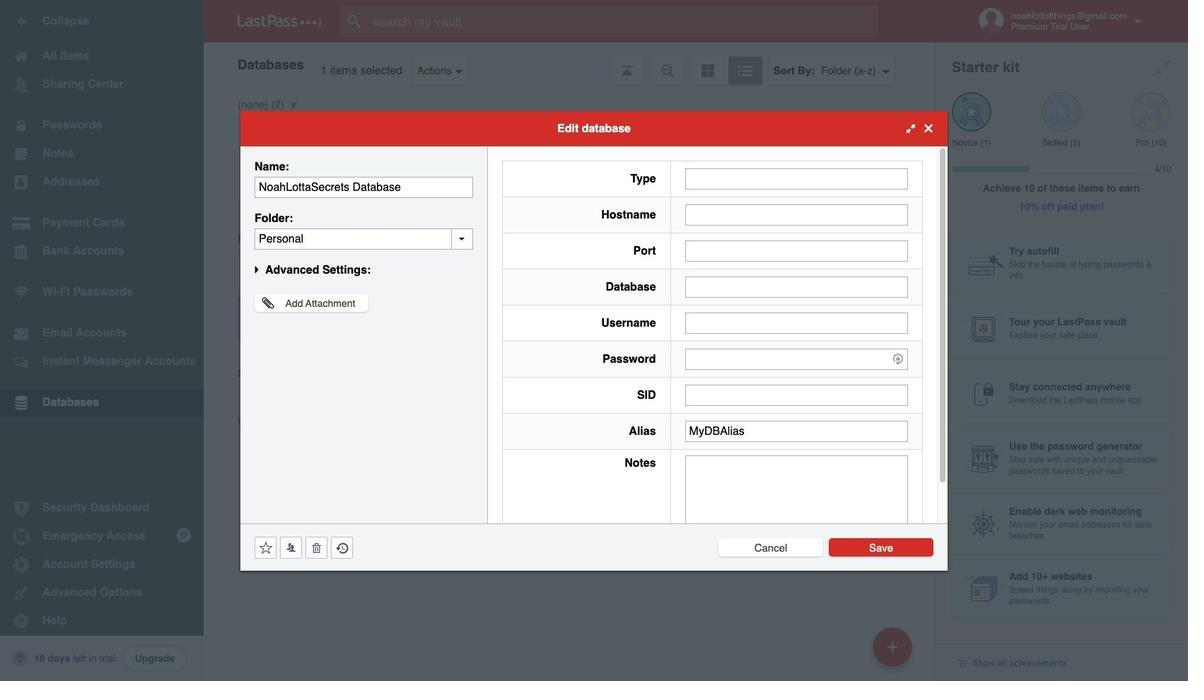 Task type: describe. For each thing, give the bounding box(es) containing it.
new item navigation
[[868, 623, 921, 682]]

Search search field
[[341, 6, 907, 37]]

search my vault text field
[[341, 6, 907, 37]]

vault options navigation
[[204, 42, 936, 85]]

new item image
[[888, 642, 898, 652]]

lastpass image
[[238, 15, 321, 28]]



Task type: locate. For each thing, give the bounding box(es) containing it.
None text field
[[685, 168, 909, 189], [685, 276, 909, 298], [685, 312, 909, 334], [685, 168, 909, 189], [685, 276, 909, 298], [685, 312, 909, 334]]

None text field
[[255, 177, 473, 198], [685, 204, 909, 225], [255, 228, 473, 249], [685, 240, 909, 261], [685, 385, 909, 406], [685, 421, 909, 442], [685, 455, 909, 543], [255, 177, 473, 198], [685, 204, 909, 225], [255, 228, 473, 249], [685, 240, 909, 261], [685, 385, 909, 406], [685, 421, 909, 442], [685, 455, 909, 543]]

main navigation navigation
[[0, 0, 204, 682]]

None password field
[[685, 349, 909, 370]]

dialog
[[241, 111, 948, 571]]



